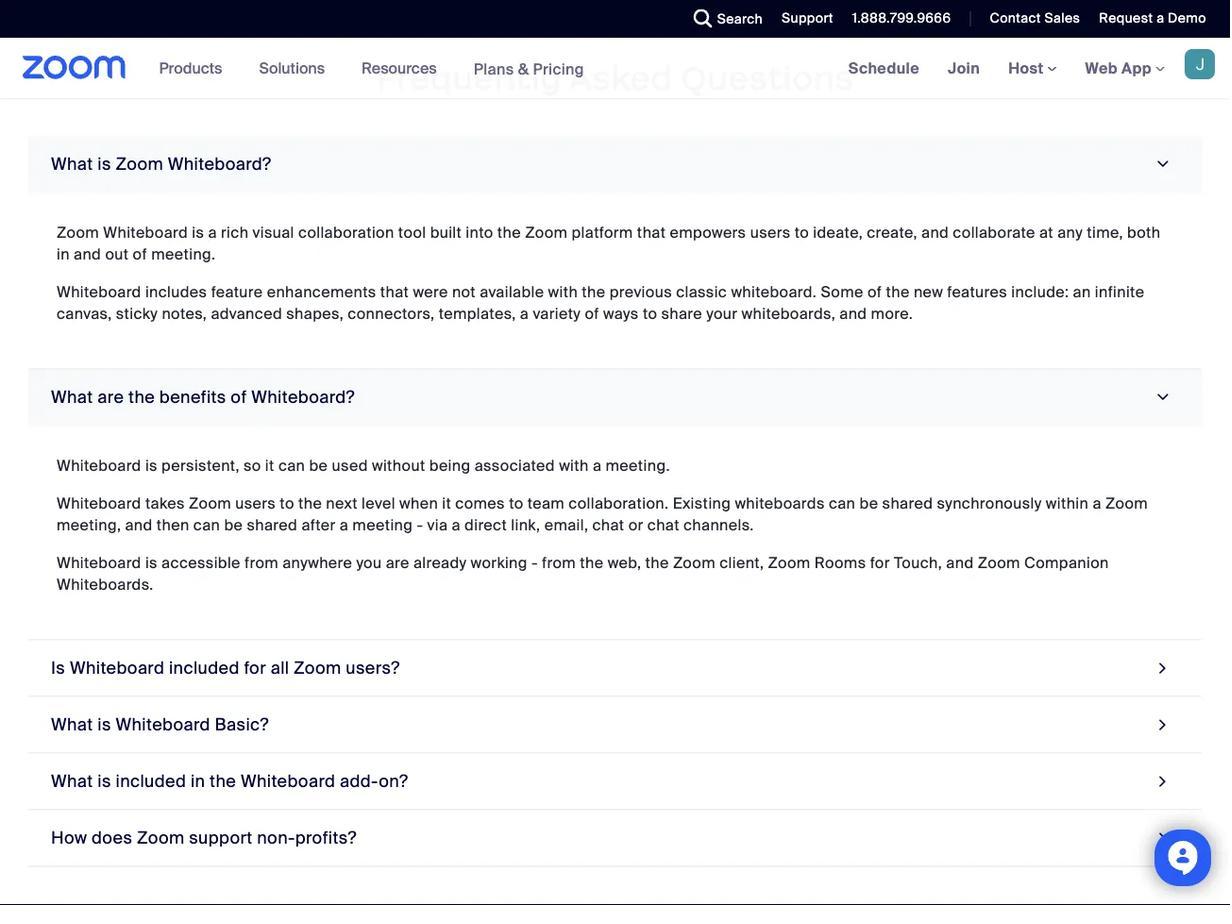 Task type: vqa. For each thing, say whether or not it's contained in the screenshot.
the Browse
no



Task type: locate. For each thing, give the bounding box(es) containing it.
2 what from the top
[[51, 387, 93, 409]]

what is included in the whiteboard add-on?
[[51, 771, 408, 793]]

is inside whiteboard is accessible from anywhere you are already working - from the web, the zoom client, zoom rooms for touch, and zoom companion whiteboards.
[[145, 553, 158, 573]]

- inside whiteboard is accessible from anywhere you are already working - from the web, the zoom client, zoom rooms for touch, and zoom companion whiteboards.
[[532, 553, 538, 573]]

what is zoom whiteboard?
[[51, 154, 272, 175]]

associated
[[475, 456, 555, 476]]

1.888.799.9666 button
[[839, 0, 956, 38], [853, 9, 952, 27]]

right image inside how does zoom support non-profits? dropdown button
[[1155, 826, 1172, 852]]

right image for is whiteboard included for all zoom users?
[[1155, 656, 1172, 682]]

whiteboard
[[103, 222, 188, 242], [57, 282, 141, 302], [57, 456, 141, 476], [57, 494, 141, 513], [57, 553, 141, 573], [70, 658, 165, 680], [116, 715, 211, 736], [241, 771, 336, 793]]

included up basic?
[[169, 658, 240, 680]]

users down so
[[235, 494, 276, 513]]

built
[[430, 222, 462, 242]]

0 horizontal spatial it
[[265, 456, 275, 476]]

more.
[[872, 304, 914, 324]]

- right working
[[532, 553, 538, 573]]

schedule
[[849, 58, 920, 78]]

features
[[948, 282, 1008, 302]]

shared up touch,
[[883, 494, 934, 513]]

for inside dropdown button
[[244, 658, 266, 680]]

1 vertical spatial that
[[381, 282, 409, 302]]

are left benefits
[[98, 387, 124, 409]]

sticky
[[116, 304, 158, 324]]

that inside zoom whiteboard is a rich visual collaboration tool built into the zoom platform that empowers users to ideate, create, and collaborate at any time, both in and out of meeting.
[[638, 222, 666, 242]]

are inside dropdown button
[[98, 387, 124, 409]]

zoom down the channels.
[[673, 553, 716, 573]]

can
[[279, 456, 305, 476], [829, 494, 856, 513], [194, 515, 220, 535]]

collaboration.
[[569, 494, 669, 513]]

0 vertical spatial with
[[548, 282, 578, 302]]

a left demo
[[1157, 9, 1165, 27]]

product information navigation
[[145, 38, 599, 100]]

accessible
[[162, 553, 241, 573]]

the up after
[[298, 494, 322, 513]]

collaboration
[[299, 222, 395, 242]]

whiteboard is accessible from anywhere you are already working - from the web, the zoom client, zoom rooms for touch, and zoom companion whiteboards.
[[57, 553, 1110, 595]]

feature
[[211, 282, 263, 302]]

shared left after
[[247, 515, 298, 535]]

for left touch,
[[871, 553, 891, 573]]

0 vertical spatial meeting.
[[151, 244, 216, 264]]

whiteboard? up rich
[[168, 154, 272, 175]]

right image inside what is whiteboard basic? dropdown button
[[1155, 713, 1172, 738]]

1 vertical spatial are
[[386, 553, 410, 573]]

0 horizontal spatial are
[[98, 387, 124, 409]]

1 horizontal spatial -
[[532, 553, 538, 573]]

1 vertical spatial for
[[244, 658, 266, 680]]

1 vertical spatial in
[[191, 771, 205, 793]]

are right you
[[386, 553, 410, 573]]

after
[[302, 515, 336, 535]]

and left out
[[74, 244, 101, 264]]

banner
[[0, 38, 1231, 100]]

right image inside is whiteboard included for all zoom users? dropdown button
[[1155, 656, 1172, 682]]

asked
[[569, 58, 673, 99]]

meeting. up includes
[[151, 244, 216, 264]]

right image for what is whiteboard basic?
[[1155, 713, 1172, 738]]

0 vertical spatial are
[[98, 387, 124, 409]]

a inside zoom whiteboard is a rich visual collaboration tool built into the zoom platform that empowers users to ideate, create, and collaborate at any time, both in and out of meeting.
[[208, 222, 217, 242]]

0 horizontal spatial can
[[194, 515, 220, 535]]

0 horizontal spatial for
[[244, 658, 266, 680]]

the up ways
[[582, 282, 606, 302]]

be up accessible
[[224, 515, 243, 535]]

4 what from the top
[[51, 771, 93, 793]]

of
[[133, 244, 147, 264], [868, 282, 883, 302], [585, 304, 600, 324], [231, 387, 247, 409]]

a right within
[[1093, 494, 1102, 513]]

whiteboard is persistent, so it can be used without being associated with a meeting.
[[57, 456, 671, 476]]

2 horizontal spatial be
[[860, 494, 879, 513]]

of right out
[[133, 244, 147, 264]]

is for whiteboard
[[98, 715, 111, 736]]

users
[[751, 222, 791, 242], [235, 494, 276, 513]]

web,
[[608, 553, 642, 573]]

1.888.799.9666
[[853, 9, 952, 27]]

request
[[1100, 9, 1154, 27]]

0 vertical spatial included
[[169, 658, 240, 680]]

whiteboard? up used
[[252, 387, 355, 409]]

0 horizontal spatial users
[[235, 494, 276, 513]]

be up the rooms
[[860, 494, 879, 513]]

that inside whiteboard includes feature enhancements that were not available with the previous classic whiteboard. some of the new features include: an infinite canvas, sticky notes, advanced shapes, connectors, templates, a variety of ways to share your whiteboards, and more.
[[381, 282, 409, 302]]

shapes,
[[287, 304, 344, 324]]

users inside zoom whiteboard is a rich visual collaboration tool built into the zoom platform that empowers users to ideate, create, and collaborate at any time, both in and out of meeting.
[[751, 222, 791, 242]]

an
[[1074, 282, 1092, 302]]

0 horizontal spatial meeting.
[[151, 244, 216, 264]]

that up connectors,
[[381, 282, 409, 302]]

on?
[[379, 771, 408, 793]]

sales
[[1045, 9, 1081, 27]]

zoom whiteboard is a rich visual collaboration tool built into the zoom platform that empowers users to ideate, create, and collaborate at any time, both in and out of meeting.
[[57, 222, 1161, 264]]

advanced
[[211, 304, 283, 324]]

whiteboards
[[735, 494, 825, 513]]

for left all
[[244, 658, 266, 680]]

tab list
[[28, 136, 1203, 868]]

the right into
[[498, 222, 521, 242]]

can up the rooms
[[829, 494, 856, 513]]

0 vertical spatial shared
[[883, 494, 934, 513]]

infinite
[[1096, 282, 1145, 302]]

resources button
[[362, 38, 446, 98]]

a down available
[[520, 304, 529, 324]]

to up link,
[[509, 494, 524, 513]]

touch,
[[895, 553, 943, 573]]

a down next
[[340, 515, 349, 535]]

0 vertical spatial -
[[417, 515, 424, 535]]

1 horizontal spatial users
[[751, 222, 791, 242]]

is
[[98, 154, 111, 175], [192, 222, 204, 242], [145, 456, 158, 476], [145, 553, 158, 573], [98, 715, 111, 736], [98, 771, 111, 793]]

banner containing products
[[0, 38, 1231, 100]]

1 what from the top
[[51, 154, 93, 175]]

1 right image from the top
[[1155, 656, 1172, 682]]

tab list containing what is zoom whiteboard?
[[28, 136, 1203, 868]]

right image for whiteboard
[[1155, 769, 1172, 795]]

the up more.
[[887, 282, 910, 302]]

2 vertical spatial can
[[194, 515, 220, 535]]

from down 'email,'
[[542, 553, 576, 573]]

meeting. up collaboration.
[[606, 456, 671, 476]]

chat
[[593, 515, 625, 535], [648, 515, 680, 535]]

1 vertical spatial can
[[829, 494, 856, 513]]

shared
[[883, 494, 934, 513], [247, 515, 298, 535]]

profile picture image
[[1186, 49, 1216, 79]]

questions
[[681, 58, 854, 99]]

it
[[265, 456, 275, 476], [442, 494, 452, 513]]

the right web,
[[646, 553, 670, 573]]

email,
[[545, 515, 589, 535]]

companion
[[1025, 553, 1110, 573]]

1 horizontal spatial be
[[309, 456, 328, 476]]

when
[[400, 494, 438, 513]]

1 vertical spatial right image
[[1155, 713, 1172, 738]]

included down what is whiteboard basic?
[[116, 771, 186, 793]]

whiteboard inside whiteboard takes zoom users to the next level when it comes to team collaboration. existing whiteboards can be shared synchronously within a zoom meeting, and then can be shared after a meeting - via a direct link, email, chat or chat channels.
[[57, 494, 141, 513]]

meetings navigation
[[835, 38, 1231, 100]]

included for whiteboard
[[169, 658, 240, 680]]

from left anywhere
[[245, 553, 279, 573]]

- inside whiteboard takes zoom users to the next level when it comes to team collaboration. existing whiteboards can be shared synchronously within a zoom meeting, and then can be shared after a meeting - via a direct link, email, chat or chat channels.
[[417, 515, 424, 535]]

users up whiteboard.
[[751, 222, 791, 242]]

all
[[271, 658, 289, 680]]

1 horizontal spatial can
[[279, 456, 305, 476]]

basic?
[[215, 715, 269, 736]]

with up variety
[[548, 282, 578, 302]]

to left ideate,
[[795, 222, 810, 242]]

right image
[[1151, 156, 1176, 173], [1151, 389, 1176, 406], [1155, 769, 1172, 795], [1155, 826, 1172, 852]]

0 vertical spatial users
[[751, 222, 791, 242]]

0 horizontal spatial that
[[381, 282, 409, 302]]

host
[[1009, 58, 1048, 78]]

0 horizontal spatial from
[[245, 553, 279, 573]]

contact sales link
[[976, 0, 1086, 38], [990, 9, 1081, 27]]

0 vertical spatial in
[[57, 244, 70, 264]]

with inside whiteboard includes feature enhancements that were not available with the previous classic whiteboard. some of the new features include: an infinite canvas, sticky notes, advanced shapes, connectors, templates, a variety of ways to share your whiteboards, and more.
[[548, 282, 578, 302]]

it right so
[[265, 456, 275, 476]]

1 horizontal spatial shared
[[883, 494, 934, 513]]

right image inside what are the benefits of whiteboard? dropdown button
[[1151, 389, 1176, 406]]

to down previous
[[643, 304, 658, 324]]

chat down collaboration.
[[593, 515, 625, 535]]

1 vertical spatial -
[[532, 553, 538, 573]]

with up team
[[559, 456, 589, 476]]

what for what is whiteboard basic?
[[51, 715, 93, 736]]

and down takes
[[125, 515, 153, 535]]

0 vertical spatial can
[[279, 456, 305, 476]]

zoom down 'persistent,'
[[189, 494, 231, 513]]

plans
[[474, 59, 514, 79]]

schedule link
[[835, 38, 934, 98]]

&
[[518, 59, 529, 79]]

2 chat from the left
[[648, 515, 680, 535]]

0 horizontal spatial be
[[224, 515, 243, 535]]

1 vertical spatial meeting.
[[606, 456, 671, 476]]

right image inside "what is zoom whiteboard?" dropdown button
[[1151, 156, 1176, 173]]

in
[[57, 244, 70, 264], [191, 771, 205, 793]]

0 horizontal spatial -
[[417, 515, 424, 535]]

what is whiteboard basic? button
[[28, 698, 1203, 754]]

a left rich
[[208, 222, 217, 242]]

0 horizontal spatial shared
[[247, 515, 298, 535]]

channels.
[[684, 515, 754, 535]]

can right 'then'
[[194, 515, 220, 535]]

how does zoom support non-profits? button
[[28, 811, 1203, 868]]

whiteboard includes feature enhancements that were not available with the previous classic whiteboard. some of the new features include: an infinite canvas, sticky notes, advanced shapes, connectors, templates, a variety of ways to share your whiteboards, and more.
[[57, 282, 1145, 324]]

meeting.
[[151, 244, 216, 264], [606, 456, 671, 476]]

users inside whiteboard takes zoom users to the next level when it comes to team collaboration. existing whiteboards can be shared synchronously within a zoom meeting, and then can be shared after a meeting - via a direct link, email, chat or chat channels.
[[235, 494, 276, 513]]

zoom up canvas,
[[57, 222, 99, 242]]

0 horizontal spatial in
[[57, 244, 70, 264]]

what for what are the benefits of whiteboard?
[[51, 387, 93, 409]]

support
[[189, 828, 253, 850]]

0 vertical spatial that
[[638, 222, 666, 242]]

zoom up out
[[116, 154, 163, 175]]

0 vertical spatial right image
[[1155, 656, 1172, 682]]

in inside what is included in the whiteboard add-on? dropdown button
[[191, 771, 205, 793]]

you
[[357, 553, 382, 573]]

the left benefits
[[128, 387, 155, 409]]

it inside whiteboard takes zoom users to the next level when it comes to team collaboration. existing whiteboards can be shared synchronously within a zoom meeting, and then can be shared after a meeting - via a direct link, email, chat or chat channels.
[[442, 494, 452, 513]]

of inside zoom whiteboard is a rich visual collaboration tool built into the zoom platform that empowers users to ideate, create, and collaborate at any time, both in and out of meeting.
[[133, 244, 147, 264]]

chat right or
[[648, 515, 680, 535]]

2 horizontal spatial can
[[829, 494, 856, 513]]

1 horizontal spatial from
[[542, 553, 576, 573]]

whiteboards,
[[742, 304, 836, 324]]

1 horizontal spatial for
[[871, 553, 891, 573]]

1 horizontal spatial it
[[442, 494, 452, 513]]

used
[[332, 456, 368, 476]]

can right so
[[279, 456, 305, 476]]

2 right image from the top
[[1155, 713, 1172, 738]]

comes
[[456, 494, 505, 513]]

solutions button
[[259, 38, 334, 98]]

1 horizontal spatial chat
[[648, 515, 680, 535]]

in up the "how does zoom support non-profits?"
[[191, 771, 205, 793]]

a inside whiteboard includes feature enhancements that were not available with the previous classic whiteboard. some of the new features include: an infinite canvas, sticky notes, advanced shapes, connectors, templates, a variety of ways to share your whiteboards, and more.
[[520, 304, 529, 324]]

variety
[[533, 304, 581, 324]]

0 vertical spatial for
[[871, 553, 891, 573]]

included
[[169, 658, 240, 680], [116, 771, 186, 793]]

1 horizontal spatial meeting.
[[606, 456, 671, 476]]

meeting. inside zoom whiteboard is a rich visual collaboration tool built into the zoom platform that empowers users to ideate, create, and collaborate at any time, both in and out of meeting.
[[151, 244, 216, 264]]

that right the platform
[[638, 222, 666, 242]]

and right touch,
[[947, 553, 974, 573]]

what
[[51, 154, 93, 175], [51, 387, 93, 409], [51, 715, 93, 736], [51, 771, 93, 793]]

what for what is included in the whiteboard add-on?
[[51, 771, 93, 793]]

1 vertical spatial it
[[442, 494, 452, 513]]

existing
[[673, 494, 731, 513]]

is for accessible
[[145, 553, 158, 573]]

and down the some
[[840, 304, 868, 324]]

1 vertical spatial users
[[235, 494, 276, 513]]

to
[[795, 222, 810, 242], [643, 304, 658, 324], [280, 494, 295, 513], [509, 494, 524, 513]]

be left used
[[309, 456, 328, 476]]

1 horizontal spatial are
[[386, 553, 410, 573]]

right image
[[1155, 656, 1172, 682], [1155, 713, 1172, 738]]

- left via
[[417, 515, 424, 535]]

resources
[[362, 58, 437, 78]]

create,
[[867, 222, 918, 242]]

of right benefits
[[231, 387, 247, 409]]

0 horizontal spatial chat
[[593, 515, 625, 535]]

it up via
[[442, 494, 452, 513]]

1 horizontal spatial that
[[638, 222, 666, 242]]

1 vertical spatial with
[[559, 456, 589, 476]]

1 vertical spatial whiteboard?
[[252, 387, 355, 409]]

1 horizontal spatial in
[[191, 771, 205, 793]]

in left out
[[57, 244, 70, 264]]

the inside whiteboard takes zoom users to the next level when it comes to team collaboration. existing whiteboards can be shared synchronously within a zoom meeting, and then can be shared after a meeting - via a direct link, email, chat or chat channels.
[[298, 494, 322, 513]]

0 vertical spatial be
[[309, 456, 328, 476]]

whiteboard inside whiteboard includes feature enhancements that were not available with the previous classic whiteboard. some of the new features include: an infinite canvas, sticky notes, advanced shapes, connectors, templates, a variety of ways to share your whiteboards, and more.
[[57, 282, 141, 302]]

1 vertical spatial included
[[116, 771, 186, 793]]

to inside whiteboard includes feature enhancements that were not available with the previous classic whiteboard. some of the new features include: an infinite canvas, sticky notes, advanced shapes, connectors, templates, a variety of ways to share your whiteboards, and more.
[[643, 304, 658, 324]]

3 what from the top
[[51, 715, 93, 736]]

right image inside what is included in the whiteboard add-on? dropdown button
[[1155, 769, 1172, 795]]

web app button
[[1086, 58, 1166, 78]]



Task type: describe. For each thing, give the bounding box(es) containing it.
is for zoom
[[98, 154, 111, 175]]

how
[[51, 828, 87, 850]]

were
[[413, 282, 448, 302]]

ways
[[604, 304, 639, 324]]

join link
[[934, 38, 995, 98]]

and right create,
[[922, 222, 950, 242]]

canvas,
[[57, 304, 112, 324]]

available
[[480, 282, 544, 302]]

frequently asked questions
[[377, 58, 854, 99]]

is whiteboard included for all zoom users? button
[[28, 641, 1203, 698]]

what for what is zoom whiteboard?
[[51, 154, 93, 175]]

zoom right does
[[137, 828, 185, 850]]

any
[[1058, 222, 1084, 242]]

visual
[[253, 222, 295, 242]]

being
[[430, 456, 471, 476]]

team
[[528, 494, 565, 513]]

are inside whiteboard is accessible from anywhere you are already working - from the web, the zoom client, zoom rooms for touch, and zoom companion whiteboards.
[[386, 553, 410, 573]]

1 vertical spatial be
[[860, 494, 879, 513]]

users?
[[346, 658, 400, 680]]

without
[[372, 456, 426, 476]]

what is zoom whiteboard? button
[[28, 136, 1203, 193]]

to inside zoom whiteboard is a rich visual collaboration tool built into the zoom platform that empowers users to ideate, create, and collaborate at any time, both in and out of meeting.
[[795, 222, 810, 242]]

included for is
[[116, 771, 186, 793]]

into
[[466, 222, 494, 242]]

ideate,
[[814, 222, 863, 242]]

tool
[[399, 222, 426, 242]]

synchronously
[[938, 494, 1043, 513]]

time,
[[1088, 222, 1124, 242]]

products button
[[159, 38, 231, 98]]

meeting
[[353, 515, 413, 535]]

the up support
[[210, 771, 236, 793]]

right image for profits?
[[1155, 826, 1172, 852]]

zoom logo image
[[23, 56, 126, 79]]

some
[[821, 282, 864, 302]]

products
[[159, 58, 222, 78]]

platform
[[572, 222, 634, 242]]

and inside whiteboard is accessible from anywhere you are already working - from the web, the zoom client, zoom rooms for touch, and zoom companion whiteboards.
[[947, 553, 974, 573]]

2 vertical spatial be
[[224, 515, 243, 535]]

within
[[1047, 494, 1089, 513]]

0 vertical spatial whiteboard?
[[168, 154, 272, 175]]

pricing
[[533, 59, 585, 79]]

is for persistent,
[[145, 456, 158, 476]]

zoom right client,
[[768, 553, 811, 573]]

is for included
[[98, 771, 111, 793]]

join
[[949, 58, 981, 78]]

notes,
[[162, 304, 207, 324]]

non-
[[257, 828, 295, 850]]

takes
[[145, 494, 185, 513]]

what is whiteboard basic?
[[51, 715, 269, 736]]

zoom right within
[[1106, 494, 1149, 513]]

not
[[452, 282, 476, 302]]

zoom down synchronously
[[978, 553, 1021, 573]]

how does zoom support non-profits?
[[51, 828, 357, 850]]

in inside zoom whiteboard is a rich visual collaboration tool built into the zoom platform that empowers users to ideate, create, and collaborate at any time, both in and out of meeting.
[[57, 244, 70, 264]]

then
[[157, 515, 190, 535]]

for inside whiteboard is accessible from anywhere you are already working - from the web, the zoom client, zoom rooms for touch, and zoom companion whiteboards.
[[871, 553, 891, 573]]

1 from from the left
[[245, 553, 279, 573]]

solutions
[[259, 58, 325, 78]]

whiteboard inside whiteboard is accessible from anywhere you are already working - from the web, the zoom client, zoom rooms for touch, and zoom companion whiteboards.
[[57, 553, 141, 573]]

classic
[[677, 282, 728, 302]]

or
[[629, 515, 644, 535]]

a right via
[[452, 515, 461, 535]]

is whiteboard included for all zoom users?
[[51, 658, 400, 680]]

0 vertical spatial it
[[265, 456, 275, 476]]

a up collaboration.
[[593, 456, 602, 476]]

include:
[[1012, 282, 1070, 302]]

whiteboards.
[[57, 575, 154, 595]]

to left next
[[280, 494, 295, 513]]

plans & pricing
[[474, 59, 585, 79]]

does
[[92, 828, 133, 850]]

and inside whiteboard includes feature enhancements that were not available with the previous classic whiteboard. some of the new features include: an infinite canvas, sticky notes, advanced shapes, connectors, templates, a variety of ways to share your whiteboards, and more.
[[840, 304, 868, 324]]

benefits
[[159, 387, 226, 409]]

of inside dropdown button
[[231, 387, 247, 409]]

frequently
[[377, 58, 562, 99]]

right image for whiteboard?
[[1151, 389, 1176, 406]]

host button
[[1009, 58, 1058, 78]]

already
[[414, 553, 467, 573]]

next
[[326, 494, 358, 513]]

and inside whiteboard takes zoom users to the next level when it comes to team collaboration. existing whiteboards can be shared synchronously within a zoom meeting, and then can be shared after a meeting - via a direct link, email, chat or chat channels.
[[125, 515, 153, 535]]

search button
[[680, 0, 768, 38]]

web
[[1086, 58, 1119, 78]]

the left web,
[[580, 553, 604, 573]]

2 from from the left
[[542, 553, 576, 573]]

1 chat from the left
[[593, 515, 625, 535]]

collaborate
[[954, 222, 1036, 242]]

what are the benefits of whiteboard? button
[[28, 370, 1203, 427]]

is inside zoom whiteboard is a rich visual collaboration tool built into the zoom platform that empowers users to ideate, create, and collaborate at any time, both in and out of meeting.
[[192, 222, 204, 242]]

search
[[718, 10, 763, 27]]

link,
[[511, 515, 541, 535]]

templates,
[[439, 304, 516, 324]]

meeting,
[[57, 515, 121, 535]]

of up more.
[[868, 282, 883, 302]]

share
[[662, 304, 703, 324]]

includes
[[145, 282, 207, 302]]

so
[[244, 456, 261, 476]]

contact sales
[[990, 9, 1081, 27]]

1 vertical spatial shared
[[247, 515, 298, 535]]

level
[[362, 494, 396, 513]]

zoom right all
[[294, 658, 342, 680]]

of left ways
[[585, 304, 600, 324]]

contact
[[990, 9, 1042, 27]]

connectors,
[[348, 304, 435, 324]]

rooms
[[815, 553, 867, 573]]

your
[[707, 304, 738, 324]]

previous
[[610, 282, 673, 302]]

the inside zoom whiteboard is a rich visual collaboration tool built into the zoom platform that empowers users to ideate, create, and collaborate at any time, both in and out of meeting.
[[498, 222, 521, 242]]

zoom left the platform
[[525, 222, 568, 242]]

empowers
[[670, 222, 747, 242]]

rich
[[221, 222, 249, 242]]

whiteboard inside zoom whiteboard is a rich visual collaboration tool built into the zoom platform that empowers users to ideate, create, and collaborate at any time, both in and out of meeting.
[[103, 222, 188, 242]]



